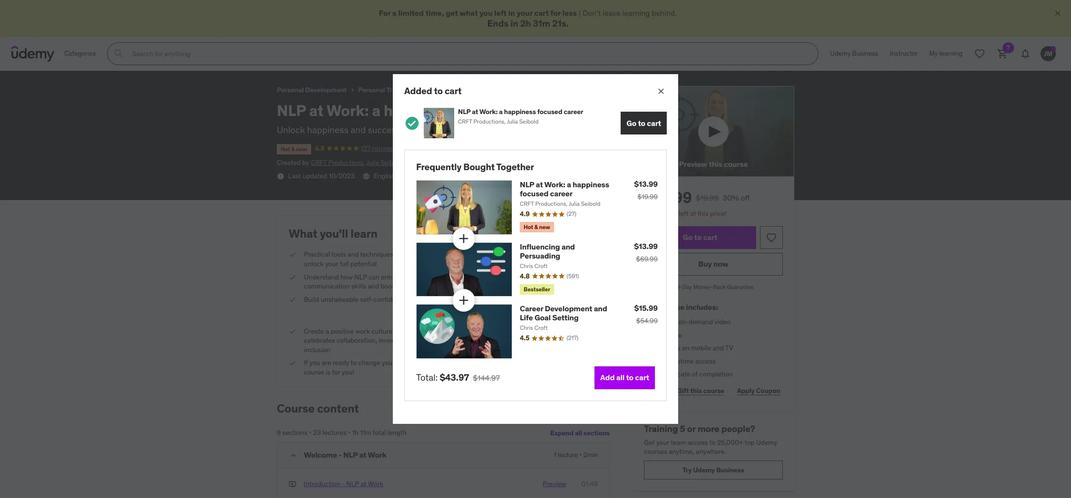 Task type: vqa. For each thing, say whether or not it's contained in the screenshot.
ratings)
yes



Task type: locate. For each thing, give the bounding box(es) containing it.
replace limiting beliefs with empowering ones
[[465, 327, 587, 345]]

training 5 or more people? get your team access to 25,000+ top udemy courses anytime, anywhere.
[[644, 424, 778, 457]]

productions, down neuro-linguistic programming link
[[474, 118, 506, 125]]

xsmall image left create
[[289, 327, 297, 337]]

and inside explore the fundamental concepts of nlp and its relevance in the workplace
[[465, 260, 476, 268]]

1 vertical spatial business
[[717, 466, 745, 475]]

linguistic
[[467, 86, 497, 94], [486, 124, 525, 136]]

go to cart button down 2 hours left at this price! at right
[[644, 227, 757, 249]]

programming inside nlp at work: a happiness focused career unlock happiness and success at work using neuro linguistic programming (nlp)
[[527, 124, 582, 136]]

(27 ratings)
[[362, 144, 395, 153]]

1 vertical spatial chris
[[520, 325, 534, 332]]

- right welcome
[[339, 451, 342, 460]]

0 vertical spatial hot
[[281, 146, 290, 153]]

you for for a limited time, get what you left in your cart for less | don't leave learning behind. ends in 2h 31m 21s .
[[480, 8, 493, 18]]

udemy image
[[11, 46, 55, 62]]

0 vertical spatial productions,
[[474, 118, 506, 125]]

your up '2h 31m 21s'
[[517, 8, 533, 18]]

$13.99 up $69.99
[[635, 242, 658, 251]]

course inside if you are ready to change your life, this course is for you!
[[304, 368, 324, 377]]

and right setting
[[594, 304, 608, 314]]

cart down close modal image
[[647, 118, 662, 128]]

and down can
[[368, 282, 379, 291]]

unlock
[[277, 124, 305, 136]]

4.9
[[315, 144, 325, 153], [520, 210, 530, 219]]

0 vertical spatial development
[[305, 86, 347, 94]]

this inside if you are ready to change your life, this course is for you!
[[409, 359, 420, 368]]

2 vertical spatial you
[[310, 359, 320, 368]]

the left art
[[487, 295, 496, 304]]

access
[[660, 344, 681, 353]]

(217)
[[567, 335, 579, 342]]

instructor link
[[885, 42, 924, 65]]

1 personal from the left
[[277, 86, 304, 94]]

welcome - nlp at work
[[304, 451, 387, 460]]

2 croft from the top
[[535, 325, 548, 332]]

go to cart down close modal image
[[627, 118, 662, 128]]

preview for preview
[[543, 480, 567, 489]]

1 vertical spatial 1
[[660, 331, 662, 340]]

top
[[745, 439, 755, 447]]

julia up (27)
[[569, 201, 580, 208]]

1 horizontal spatial preview
[[679, 160, 708, 169]]

work up collaboration,
[[356, 327, 370, 336]]

xsmall image for explore
[[449, 251, 457, 260]]

0 horizontal spatial •
[[309, 429, 312, 438]]

0 horizontal spatial seibold
[[381, 159, 403, 167]]

and inside master the art of active listening and empathy to build positive relationships with others
[[562, 295, 573, 304]]

0 vertical spatial positive
[[516, 305, 539, 313]]

0 vertical spatial julia
[[507, 118, 518, 125]]

positive up collaboration,
[[331, 327, 354, 336]]

bestseller
[[524, 286, 551, 293]]

1 vertical spatial new
[[539, 224, 551, 231]]

0 vertical spatial &
[[292, 146, 295, 153]]

close image
[[1054, 9, 1063, 18]]

1 vertical spatial hot
[[524, 224, 534, 231]]

0 vertical spatial for
[[551, 8, 561, 18]]

for inside the for a limited time, get what you left in your cart for less | don't leave learning behind. ends in 2h 31m 21s .
[[551, 8, 561, 18]]

work for introduction - nlp at work
[[368, 480, 384, 489]]

career inside nlp at work: a happiness focused career unlock happiness and success at work using neuro linguistic programming (nlp)
[[523, 101, 568, 120]]

1 vertical spatial positive
[[331, 327, 354, 336]]

10/2023
[[329, 172, 355, 180]]

you for practical tools and techniques to help you unlock your full potential
[[417, 251, 428, 259]]

access down or
[[688, 439, 709, 447]]

xsmall image left explore
[[449, 251, 457, 260]]

english down julia seibold link
[[374, 172, 396, 180]]

julia right ,
[[367, 159, 379, 167]]

master the art of active listening and empathy to build positive relationships with others
[[465, 295, 593, 323]]

2 horizontal spatial you
[[480, 8, 493, 18]]

1 horizontal spatial development
[[545, 304, 593, 314]]

$19.99 inside "$13.99 $19.99 30% off"
[[696, 193, 719, 203]]

0 horizontal spatial left
[[495, 8, 507, 18]]

can
[[369, 273, 380, 282]]

introduction - nlp at work
[[304, 480, 384, 489]]

xsmall image for build
[[289, 295, 297, 305]]

0 horizontal spatial positive
[[331, 327, 354, 336]]

collaboration,
[[337, 337, 377, 345]]

work inside create a positive work culture that celebrates collaboration, innovation and inclusion
[[356, 327, 370, 336]]

1 for 1 hour on-demand video
[[660, 318, 662, 327]]

1 vertical spatial linguistic
[[486, 124, 525, 136]]

- inside button
[[342, 480, 345, 489]]

to inside "training 5 or more people? get your team access to 25,000+ top udemy courses anytime, anywhere."
[[710, 439, 716, 447]]

xsmall image left last
[[277, 173, 285, 180]]

1 vertical spatial &
[[535, 224, 538, 231]]

this left price!
[[698, 210, 709, 218]]

$19.99
[[638, 193, 658, 201], [696, 193, 719, 203]]

a inside the for a limited time, get what you left in your cart for less | don't leave learning behind. ends in 2h 31m 21s .
[[393, 8, 397, 18]]

preview inside button
[[679, 160, 708, 169]]

get
[[446, 8, 458, 18]]

& up created
[[292, 146, 295, 153]]

0 vertical spatial you
[[480, 8, 493, 18]]

development for personal
[[305, 86, 347, 94]]

linguistic inside nlp at work: a happiness focused career unlock happiness and success at work using neuro linguistic programming (nlp)
[[486, 124, 525, 136]]

2 horizontal spatial seibold
[[582, 201, 601, 208]]

for
[[551, 8, 561, 18], [332, 368, 340, 377]]

1 vertical spatial you
[[417, 251, 428, 259]]

preview down lecture
[[543, 480, 567, 489]]

skills
[[352, 282, 367, 291]]

1 horizontal spatial you
[[417, 251, 428, 259]]

xsmall image left unlock
[[289, 251, 297, 260]]

4.5
[[520, 334, 530, 343]]

cart up share
[[636, 373, 650, 383]]

1 for 1 article access on mobile and tv
[[660, 331, 662, 340]]

and up workplace
[[562, 242, 575, 252]]

personal transformation
[[358, 86, 434, 94]]

1 for 1 lecture • 2min
[[554, 451, 557, 460]]

crft right by
[[311, 159, 327, 167]]

0 vertical spatial preview
[[679, 160, 708, 169]]

1 vertical spatial left
[[679, 210, 689, 218]]

and up the (27
[[351, 124, 366, 136]]

this up "$13.99 $19.99 30% off"
[[709, 160, 723, 169]]

0 horizontal spatial 4.9
[[315, 144, 325, 153]]

0 horizontal spatial work
[[356, 327, 370, 336]]

0 horizontal spatial you
[[310, 359, 320, 368]]

0 horizontal spatial business
[[717, 466, 745, 475]]

to inside master the art of active listening and empathy to build positive relationships with others
[[492, 305, 498, 313]]

limited
[[399, 8, 424, 18]]

hot up created
[[281, 146, 290, 153]]

with right setting
[[581, 305, 593, 313]]

julia
[[507, 118, 518, 125], [367, 159, 379, 167], [569, 201, 580, 208]]

1 vertical spatial 4.9
[[520, 210, 530, 219]]

2 chris from the top
[[520, 325, 534, 332]]

1 vertical spatial hot & new
[[524, 224, 551, 231]]

added to cart dialog
[[393, 74, 679, 424]]

217 reviews element
[[567, 335, 579, 343]]

xsmall image left master
[[449, 295, 457, 305]]

0 horizontal spatial preview
[[543, 480, 567, 489]]

1 vertical spatial nlp at work: a happiness focused career crft productions, julia seibold
[[520, 180, 610, 208]]

nlp at work: a happiness focused career crft productions, julia seibold up (27)
[[520, 180, 610, 208]]

development
[[305, 86, 347, 94], [545, 304, 593, 314]]

0 horizontal spatial personal
[[277, 86, 304, 94]]

small image
[[289, 451, 298, 461]]

seibold down ratings)
[[381, 159, 403, 167]]

you inside practical tools and techniques to help you unlock your full potential
[[417, 251, 428, 259]]

cart inside the for a limited time, get what you left in your cart for less | don't leave learning behind. ends in 2h 31m 21s .
[[535, 8, 549, 18]]

croft down persuading on the bottom of the page
[[535, 263, 548, 270]]

0 horizontal spatial go
[[627, 118, 637, 128]]

the up relevance in the left bottom of the page
[[489, 251, 498, 259]]

1 vertical spatial with
[[535, 327, 548, 336]]

at inside introduction - nlp at work button
[[361, 480, 367, 489]]

full
[[340, 260, 349, 268]]

2 work from the top
[[368, 480, 384, 489]]

what you'll learn
[[289, 226, 378, 241]]

others
[[465, 314, 484, 323]]

$19.99 up price!
[[696, 193, 719, 203]]

0 horizontal spatial with
[[535, 327, 548, 336]]

(27
[[362, 144, 371, 153]]

create a positive work culture that celebrates collaboration, innovation and inclusion
[[304, 327, 423, 354]]

1 horizontal spatial udemy
[[757, 439, 778, 447]]

0 vertical spatial programming
[[498, 86, 541, 94]]

croft down goal
[[535, 325, 548, 332]]

with down goal
[[535, 327, 548, 336]]

2 vertical spatial 1
[[554, 451, 557, 460]]

what
[[289, 226, 318, 241]]

0 vertical spatial seibold
[[520, 118, 539, 125]]

• left the 2min at the right
[[580, 451, 582, 460]]

0 vertical spatial udemy
[[831, 49, 851, 58]]

go to cart inside added to cart dialog
[[627, 118, 662, 128]]

$19.99 for $13.99 $19.99 30% off
[[696, 193, 719, 203]]

your inside practical tools and techniques to help you unlock your full potential
[[326, 260, 338, 268]]

0 vertical spatial go
[[627, 118, 637, 128]]

xsmall image for replace
[[449, 327, 457, 337]]

xsmall image left develop
[[449, 273, 457, 282]]

2 vertical spatial udemy
[[694, 466, 715, 475]]

go
[[627, 118, 637, 128], [683, 233, 693, 242]]

1 vertical spatial julia
[[367, 159, 379, 167]]

2 horizontal spatial udemy
[[831, 49, 851, 58]]

xsmall image up share
[[644, 370, 652, 380]]

2 horizontal spatial of
[[693, 370, 698, 379]]

course down if
[[304, 368, 324, 377]]

1 horizontal spatial seibold
[[520, 118, 539, 125]]

cart
[[535, 8, 549, 18], [445, 85, 462, 97], [647, 118, 662, 128], [704, 233, 718, 242], [636, 373, 650, 383]]

you inside the for a limited time, get what you left in your cart for less | don't leave learning behind. ends in 2h 31m 21s .
[[480, 8, 493, 18]]

course up 30%
[[724, 160, 748, 169]]

go to cart button
[[621, 112, 667, 135], [644, 227, 757, 249]]

1 horizontal spatial of
[[568, 251, 574, 259]]

english for english [auto]
[[415, 172, 437, 180]]

- right 'introduction'
[[342, 480, 345, 489]]

1 vertical spatial work
[[356, 327, 370, 336]]

nlp inside understand how nlp can enhance your communication skills and boost your career
[[355, 273, 367, 282]]

last updated 10/2023
[[288, 172, 355, 180]]

the for fundamental
[[489, 251, 498, 259]]

$19.99 for $13.99 $19.99
[[638, 193, 658, 201]]

and right 'innovation'
[[411, 337, 423, 345]]

new inside added to cart dialog
[[539, 224, 551, 231]]

english right closed captions "icon"
[[415, 172, 437, 180]]

0 horizontal spatial for
[[332, 368, 340, 377]]

go to cart
[[627, 118, 662, 128], [683, 233, 718, 242]]

0 vertical spatial new
[[296, 146, 307, 153]]

0 horizontal spatial of
[[508, 295, 514, 304]]

development inside career development and life goal setting chris croft
[[545, 304, 593, 314]]

your left life,
[[382, 359, 395, 368]]

active
[[515, 295, 533, 304]]

0 vertical spatial crft
[[458, 118, 472, 125]]

a inside nlp at work: a happiness focused career unlock happiness and success at work using neuro linguistic programming (nlp)
[[372, 101, 381, 120]]

business down anywhere.
[[717, 466, 745, 475]]

4.9 inside added to cart dialog
[[520, 210, 530, 219]]

new up by
[[296, 146, 307, 153]]

left inside the for a limited time, get what you left in your cart for less | don't leave learning behind. ends in 2h 31m 21s .
[[495, 8, 507, 18]]

build unshakeable self-confidence
[[304, 295, 407, 304]]

nlp at work: a happiness focused career image
[[424, 108, 455, 139]]

0 horizontal spatial hot & new
[[281, 146, 307, 153]]

hot up influencing
[[524, 224, 534, 231]]

1 vertical spatial preview
[[543, 480, 567, 489]]

1 horizontal spatial &
[[535, 224, 538, 231]]

to right all
[[627, 373, 634, 383]]

1 vertical spatial go to cart button
[[644, 227, 757, 249]]

0 vertical spatial work
[[368, 451, 387, 460]]

more
[[698, 424, 720, 435]]

2 vertical spatial julia
[[569, 201, 580, 208]]

add
[[601, 373, 615, 383]]

0 vertical spatial chris
[[520, 263, 534, 270]]

591 reviews element
[[567, 273, 579, 281]]

4.9 for (27)
[[520, 210, 530, 219]]

seibold up together on the left of the page
[[520, 118, 539, 125]]

2min
[[584, 451, 598, 460]]

0 vertical spatial 1
[[660, 318, 662, 327]]

1 vertical spatial access
[[688, 439, 709, 447]]

to inside if you are ready to change your life, this course is for you!
[[351, 359, 357, 368]]

1 english from the left
[[374, 172, 396, 180]]

off
[[741, 193, 750, 203]]

neuro-linguistic programming link
[[445, 84, 541, 96]]

the
[[489, 251, 498, 259], [523, 260, 533, 268], [487, 295, 496, 304]]

• left 1h 11m
[[348, 429, 351, 438]]

for left "less"
[[551, 8, 561, 18]]

to
[[434, 85, 443, 97], [638, 118, 646, 128], [695, 233, 702, 242], [395, 251, 401, 259], [552, 273, 558, 282], [492, 305, 498, 313], [351, 359, 357, 368], [627, 373, 634, 383], [710, 439, 716, 447]]

1 horizontal spatial hot
[[524, 224, 534, 231]]

4.8
[[520, 272, 530, 281]]

to left help
[[395, 251, 401, 259]]

go right (nlp)
[[627, 118, 637, 128]]

xsmall image for last
[[277, 173, 285, 180]]

includes:
[[686, 303, 719, 312]]

xsmall image left understand
[[289, 273, 297, 282]]

1 croft from the top
[[535, 263, 548, 270]]

1 inside 1 article access on mobile and tv
[[660, 331, 662, 340]]

xsmall image left build
[[289, 295, 297, 305]]

to down workplace
[[552, 273, 558, 282]]

you right if
[[310, 359, 320, 368]]

lifetime
[[672, 357, 694, 366]]

challenges
[[465, 282, 497, 291]]

1 horizontal spatial go
[[683, 233, 693, 242]]

•
[[309, 429, 312, 438], [348, 429, 351, 438], [580, 451, 582, 460]]

course inside gift this course link
[[704, 387, 725, 395]]

your up courses
[[657, 439, 670, 447]]

[auto]
[[439, 172, 457, 180]]

work for welcome - nlp at work
[[368, 451, 387, 460]]

2 english from the left
[[415, 172, 437, 180]]

1 left hour on the right of the page
[[660, 318, 662, 327]]

-
[[339, 451, 342, 460], [342, 480, 345, 489]]

new up influencing
[[539, 224, 551, 231]]

course language image
[[363, 173, 370, 180]]

the inside master the art of active listening and empathy to build positive relationships with others
[[487, 295, 496, 304]]

& up influencing
[[535, 224, 538, 231]]

go to cart down 2 hours left at this price! at right
[[683, 233, 718, 242]]

1 vertical spatial work
[[368, 480, 384, 489]]

to up you!
[[351, 359, 357, 368]]

left right hours
[[679, 210, 689, 218]]

2 horizontal spatial •
[[580, 451, 582, 460]]

this inside button
[[709, 160, 723, 169]]

2 personal from the left
[[358, 86, 385, 94]]

hour
[[664, 318, 677, 327]]

enhance
[[381, 273, 407, 282]]

work inside introduction - nlp at work button
[[368, 480, 384, 489]]

xsmall image
[[349, 87, 356, 94], [436, 87, 443, 94], [449, 295, 457, 305], [644, 318, 652, 327], [289, 359, 297, 368], [289, 480, 297, 490]]

$13.99 up 2
[[635, 179, 658, 189]]

crft down together on the left of the page
[[520, 201, 534, 208]]

0 vertical spatial go to cart
[[627, 118, 662, 128]]

1 horizontal spatial personal
[[358, 86, 385, 94]]

0 vertical spatial of
[[568, 251, 574, 259]]

transformation
[[387, 86, 434, 94]]

xsmall image left ones
[[449, 327, 457, 337]]

techniques
[[361, 251, 394, 259]]

article
[[664, 331, 683, 340]]

1 horizontal spatial 4.9
[[520, 210, 530, 219]]

30-
[[673, 284, 683, 291]]

xsmall image for practical
[[289, 251, 297, 260]]

course inside preview this course button
[[724, 160, 748, 169]]

goal
[[535, 313, 551, 323]]

personal for personal transformation
[[358, 86, 385, 94]]

1 left article
[[660, 331, 662, 340]]

life,
[[397, 359, 407, 368]]

0 horizontal spatial hot
[[281, 146, 290, 153]]

1 horizontal spatial hot & new
[[524, 224, 551, 231]]

art
[[498, 295, 506, 304]]

focused inside nlp at work: a happiness focused career unlock happiness and success at work using neuro linguistic programming (nlp)
[[462, 101, 520, 120]]

certificate of completion
[[660, 370, 733, 379]]

your inside "training 5 or more people? get your team access to 25,000+ top udemy courses anytime, anywhere."
[[657, 439, 670, 447]]

to inside develop emotional resilience to handle challenges
[[552, 273, 558, 282]]

for right is
[[332, 368, 340, 377]]

0 horizontal spatial go to cart
[[627, 118, 662, 128]]

4.9 up "crft productions" link
[[315, 144, 325, 153]]

english for english
[[374, 172, 396, 180]]

2 horizontal spatial crft
[[520, 201, 534, 208]]

1 horizontal spatial positive
[[516, 305, 539, 313]]

productions, down nlp at work: a happiness focused career link
[[536, 201, 568, 208]]

preview up "$13.99 $19.99 30% off"
[[679, 160, 708, 169]]

you right help
[[417, 251, 428, 259]]

1 left lecture
[[554, 451, 557, 460]]

add all to cart
[[601, 373, 650, 383]]

01:48
[[582, 480, 598, 489]]

seibold down nlp at work: a happiness focused career link
[[582, 201, 601, 208]]

1 vertical spatial -
[[342, 480, 345, 489]]

change
[[359, 359, 381, 368]]

work
[[368, 451, 387, 460], [368, 480, 384, 489]]

- for introduction
[[342, 480, 345, 489]]

of right concepts
[[568, 251, 574, 259]]

1 horizontal spatial new
[[539, 224, 551, 231]]

1 chris from the top
[[520, 263, 534, 270]]

$19.99 up 2
[[638, 193, 658, 201]]

$19.99 inside $13.99 $19.99
[[638, 193, 658, 201]]

1
[[660, 318, 662, 327], [660, 331, 662, 340], [554, 451, 557, 460]]

preview this course
[[679, 160, 748, 169]]

now
[[714, 260, 729, 269]]

your inside if you are ready to change your life, this course is for you!
[[382, 359, 395, 368]]

personal transformation link
[[358, 84, 434, 96]]

$13.99 up hours
[[644, 188, 692, 208]]

cart inside add all to cart button
[[636, 373, 650, 383]]

neuro-linguistic programming
[[445, 86, 541, 94]]

1 hour on-demand video
[[660, 318, 731, 327]]

1 vertical spatial programming
[[527, 124, 582, 136]]

persuading
[[520, 251, 561, 261]]

1 work from the top
[[368, 451, 387, 460]]

access down mobile
[[696, 357, 716, 366]]

xsmall image
[[277, 173, 285, 180], [289, 251, 297, 260], [449, 251, 457, 260], [289, 273, 297, 282], [449, 273, 457, 282], [289, 295, 297, 305], [289, 327, 297, 337], [449, 327, 457, 337], [644, 357, 652, 367], [644, 370, 652, 380]]

development for career
[[545, 304, 593, 314]]

& inside added to cart dialog
[[535, 224, 538, 231]]

hot & new up influencing
[[524, 224, 551, 231]]

the up 4.8
[[523, 260, 533, 268]]

30-day money-back guarantee
[[673, 284, 755, 291]]

how
[[341, 273, 353, 282]]

udemy
[[831, 49, 851, 58], [757, 439, 778, 447], [694, 466, 715, 475]]

of right art
[[508, 295, 514, 304]]

empathy
[[465, 305, 490, 313]]

close modal image
[[657, 87, 666, 96]]

0 horizontal spatial $19.99
[[638, 193, 658, 201]]

this right life,
[[409, 359, 420, 368]]

learning
[[623, 8, 650, 18]]

1 horizontal spatial go to cart
[[683, 233, 718, 242]]

hot & new up created
[[281, 146, 307, 153]]

1 vertical spatial for
[[332, 368, 340, 377]]

for inside if you are ready to change your life, this course is for you!
[[332, 368, 340, 377]]

work down welcome - nlp at work
[[368, 480, 384, 489]]

to inside practical tools and techniques to help you unlock your full potential
[[395, 251, 401, 259]]

chris up 4.8
[[520, 263, 534, 270]]

1 vertical spatial go to cart
[[683, 233, 718, 242]]

udemy inside "training 5 or more people? get your team access to 25,000+ top udemy courses anytime, anywhere."
[[757, 439, 778, 447]]

total:
[[416, 372, 438, 384]]

relationships
[[541, 305, 579, 313]]

hot & new
[[281, 146, 307, 153], [524, 224, 551, 231]]

1 horizontal spatial english
[[415, 172, 437, 180]]

cart up '2h 31m 21s'
[[535, 8, 549, 18]]



Task type: describe. For each thing, give the bounding box(es) containing it.
self-
[[360, 295, 374, 304]]

and inside career development and life goal setting chris croft
[[594, 304, 608, 314]]

apply
[[738, 387, 755, 395]]

courses
[[644, 448, 668, 457]]

buy
[[699, 260, 712, 269]]

1 vertical spatial crft
[[311, 159, 327, 167]]

0 vertical spatial go to cart button
[[621, 112, 667, 135]]

personal development
[[277, 86, 347, 94]]

4.9 for (27 ratings)
[[315, 144, 325, 153]]

behind.
[[652, 8, 677, 18]]

that
[[394, 327, 406, 336]]

positive inside master the art of active listening and empathy to build positive relationships with others
[[516, 305, 539, 313]]

preview for preview this course
[[679, 160, 708, 169]]

with inside replace limiting beliefs with empowering ones
[[535, 327, 548, 336]]

wishlist image
[[766, 232, 778, 244]]

croft inside career development and life goal setting chris croft
[[535, 325, 548, 332]]

• for 1
[[580, 451, 582, 460]]

sections
[[283, 429, 308, 438]]

- for welcome
[[339, 451, 342, 460]]

personal for personal development
[[277, 86, 304, 94]]

added
[[405, 85, 432, 97]]

course up hour on the right of the page
[[661, 303, 685, 312]]

of inside master the art of active listening and empathy to build positive relationships with others
[[508, 295, 514, 304]]

share
[[647, 387, 665, 395]]

your inside the for a limited time, get what you left in your cart for less | don't leave learning behind. ends in 2h 31m 21s .
[[517, 8, 533, 18]]

coupon
[[757, 387, 781, 395]]

build
[[500, 305, 514, 313]]

cart down price!
[[704, 233, 718, 242]]

work: inside nlp at work: a happiness focused career unlock happiness and success at work using neuro linguistic programming (nlp)
[[327, 101, 369, 120]]

xsmall image for certificate
[[644, 370, 652, 380]]

full lifetime access
[[660, 357, 716, 366]]

0 horizontal spatial udemy
[[694, 466, 715, 475]]

25,000+
[[718, 439, 744, 447]]

1 horizontal spatial left
[[679, 210, 689, 218]]

share button
[[644, 382, 668, 401]]

nlp inside explore the fundamental concepts of nlp and its relevance in the workplace
[[576, 251, 588, 259]]

$13.99 for $13.99 $19.99
[[635, 179, 658, 189]]

closed captions image
[[404, 173, 411, 180]]

listening
[[535, 295, 560, 304]]

xsmall image down small image
[[289, 480, 297, 490]]

0 vertical spatial business
[[853, 49, 879, 58]]

0 vertical spatial linguistic
[[467, 86, 497, 94]]

fundamental
[[500, 251, 538, 259]]

try
[[683, 466, 692, 475]]

xsmall image down $15.99 at the right bottom
[[644, 318, 652, 327]]

1 lecture • 2min
[[554, 451, 598, 460]]

in right ends
[[511, 18, 519, 29]]

and inside create a positive work culture that celebrates collaboration, innovation and inclusion
[[411, 337, 423, 345]]

don't
[[583, 8, 601, 18]]

1 vertical spatial productions,
[[536, 201, 568, 208]]

0 horizontal spatial julia
[[367, 159, 379, 167]]

0 vertical spatial nlp at work: a happiness focused career crft productions, julia seibold
[[458, 108, 584, 125]]

nlp inside button
[[347, 480, 359, 489]]

hot & new inside added to cart dialog
[[524, 224, 551, 231]]

1 horizontal spatial •
[[348, 429, 351, 438]]

xsmall image for develop
[[449, 273, 457, 282]]

introduction - nlp at work button
[[304, 480, 384, 490]]

xsmall image for create
[[289, 327, 297, 337]]

$54.99
[[637, 317, 658, 326]]

$13.99 $69.99
[[635, 242, 658, 263]]

214 students
[[399, 144, 437, 153]]

gift this course link
[[675, 382, 727, 401]]

hot inside added to cart dialog
[[524, 224, 534, 231]]

$13.99 $19.99
[[635, 179, 658, 201]]

and inside understand how nlp can enhance your communication skills and boost your career
[[368, 282, 379, 291]]

(591)
[[567, 273, 579, 280]]

xsmall image for understand
[[289, 273, 297, 282]]

your right the enhance
[[408, 273, 421, 282]]

content
[[317, 402, 359, 417]]

video
[[715, 318, 731, 327]]

productions
[[329, 159, 364, 167]]

to inside button
[[627, 373, 634, 383]]

preview this course button
[[633, 86, 795, 177]]

nlp at work: a happiness focused career unlock happiness and success at work using neuro linguistic programming (nlp)
[[277, 101, 607, 136]]

chris inside influencing and persuading chris croft
[[520, 263, 534, 270]]

access inside "training 5 or more people? get your team access to 25,000+ top udemy courses anytime, anywhere."
[[688, 439, 709, 447]]

for for if you are ready to change your life, this course is for you!
[[332, 368, 340, 377]]

you!
[[342, 368, 354, 377]]

xsmall image left if
[[289, 359, 297, 368]]

27 reviews element
[[567, 210, 577, 218]]

1 horizontal spatial julia
[[507, 118, 518, 125]]

bought
[[464, 161, 495, 173]]

(nlp)
[[584, 124, 607, 136]]

.
[[567, 18, 569, 29]]

xsmall image right personal development link
[[349, 87, 356, 94]]

explore
[[465, 251, 487, 259]]

2 vertical spatial crft
[[520, 201, 534, 208]]

$13.99 for $13.99 $69.99
[[635, 242, 658, 251]]

to right (nlp)
[[638, 118, 646, 128]]

6
[[277, 429, 281, 438]]

concepts
[[539, 251, 567, 259]]

create
[[304, 327, 324, 336]]

chris inside career development and life goal setting chris croft
[[520, 325, 534, 332]]

certificate
[[660, 370, 691, 379]]

are
[[322, 359, 331, 368]]

try udemy business
[[683, 466, 745, 475]]

relevance
[[486, 260, 515, 268]]

understand
[[304, 273, 339, 282]]

$43.97
[[440, 372, 469, 384]]

this
[[644, 303, 659, 312]]

gift
[[678, 387, 689, 395]]

neuro-
[[445, 86, 467, 94]]

you'll
[[320, 226, 348, 241]]

xsmall image left neuro-
[[436, 87, 443, 94]]

unlock
[[304, 260, 324, 268]]

lectures
[[323, 429, 347, 438]]

1 vertical spatial the
[[523, 260, 533, 268]]

2h 31m 21s
[[521, 18, 567, 29]]

career inside understand how nlp can enhance your communication skills and boost your career
[[414, 282, 433, 291]]

and inside influencing and persuading chris croft
[[562, 242, 575, 252]]

go inside added to cart dialog
[[627, 118, 637, 128]]

your down the enhance
[[399, 282, 412, 291]]

|
[[579, 8, 581, 18]]

lecture
[[558, 451, 578, 460]]

training
[[644, 424, 679, 435]]

if
[[304, 359, 308, 368]]

last
[[288, 172, 301, 180]]

with inside master the art of active listening and empathy to build positive relationships with others
[[581, 305, 593, 313]]

croft inside influencing and persuading chris croft
[[535, 263, 548, 270]]

work inside nlp at work: a happiness focused career unlock happiness and success at work using neuro linguistic programming (nlp)
[[413, 124, 433, 136]]

money-
[[694, 284, 713, 291]]

a inside create a positive work culture that celebrates collaboration, innovation and inclusion
[[326, 327, 329, 336]]

career
[[520, 304, 544, 314]]

limiting
[[490, 327, 512, 336]]

this course includes:
[[644, 303, 719, 312]]

1 horizontal spatial crft
[[458, 118, 472, 125]]

cart up nlp at work: a happiness focused career unlock happiness and success at work using neuro linguistic programming (nlp)
[[445, 85, 462, 97]]

unshakeable
[[321, 295, 359, 304]]

submit search image
[[113, 48, 125, 60]]

$69.99
[[637, 255, 658, 263]]

ratings)
[[373, 144, 395, 153]]

influencing and persuading chris croft
[[520, 242, 575, 270]]

get
[[644, 439, 655, 447]]

nlp inside nlp at work: a happiness focused career unlock happiness and success at work using neuro linguistic programming (nlp)
[[277, 101, 306, 120]]

handle
[[559, 273, 580, 282]]

for for for a limited time, get what you left in your cart for less | don't leave learning behind. ends in 2h 31m 21s .
[[551, 8, 561, 18]]

0 vertical spatial access
[[696, 357, 716, 366]]

xsmall image for full
[[644, 357, 652, 367]]

$13.99 for $13.99 $19.99 30% off
[[644, 188, 692, 208]]

hours
[[659, 210, 678, 218]]

replace
[[465, 327, 489, 336]]

the for art
[[487, 295, 496, 304]]

and inside practical tools and techniques to help you unlock your full potential
[[348, 251, 359, 259]]

its
[[477, 260, 485, 268]]

you inside if you are ready to change your life, this course is for you!
[[310, 359, 320, 368]]

anytime,
[[669, 448, 695, 457]]

0 horizontal spatial new
[[296, 146, 307, 153]]

this right gift
[[691, 387, 703, 395]]

2 vertical spatial seibold
[[582, 201, 601, 208]]

0 vertical spatial hot & new
[[281, 146, 307, 153]]

30%
[[723, 193, 740, 203]]

develop emotional resilience to handle challenges
[[465, 273, 580, 291]]

in inside explore the fundamental concepts of nlp and its relevance in the workplace
[[516, 260, 522, 268]]

in up ends
[[509, 8, 515, 18]]

apply coupon button
[[735, 382, 783, 401]]

and inside 1 article access on mobile and tv
[[713, 344, 724, 353]]

culture
[[372, 327, 393, 336]]

positive inside create a positive work culture that celebrates collaboration, innovation and inclusion
[[331, 327, 354, 336]]

2
[[654, 210, 658, 218]]

gift this course
[[678, 387, 725, 395]]

2 hours left at this price!
[[654, 210, 727, 218]]

and inside nlp at work: a happiness focused career unlock happiness and success at work using neuro linguistic programming (nlp)
[[351, 124, 366, 136]]

• for 6
[[309, 429, 312, 438]]

career development and life goal setting link
[[520, 304, 608, 323]]

2 horizontal spatial julia
[[569, 201, 580, 208]]

created
[[277, 159, 301, 167]]

influencing
[[520, 242, 560, 252]]

to left neuro-
[[434, 85, 443, 97]]

of inside explore the fundamental concepts of nlp and its relevance in the workplace
[[568, 251, 574, 259]]

length
[[388, 429, 407, 438]]

1 vertical spatial seibold
[[381, 159, 403, 167]]

$15.99 $54.99
[[635, 304, 658, 326]]

to down 2 hours left at this price! at right
[[695, 233, 702, 242]]



